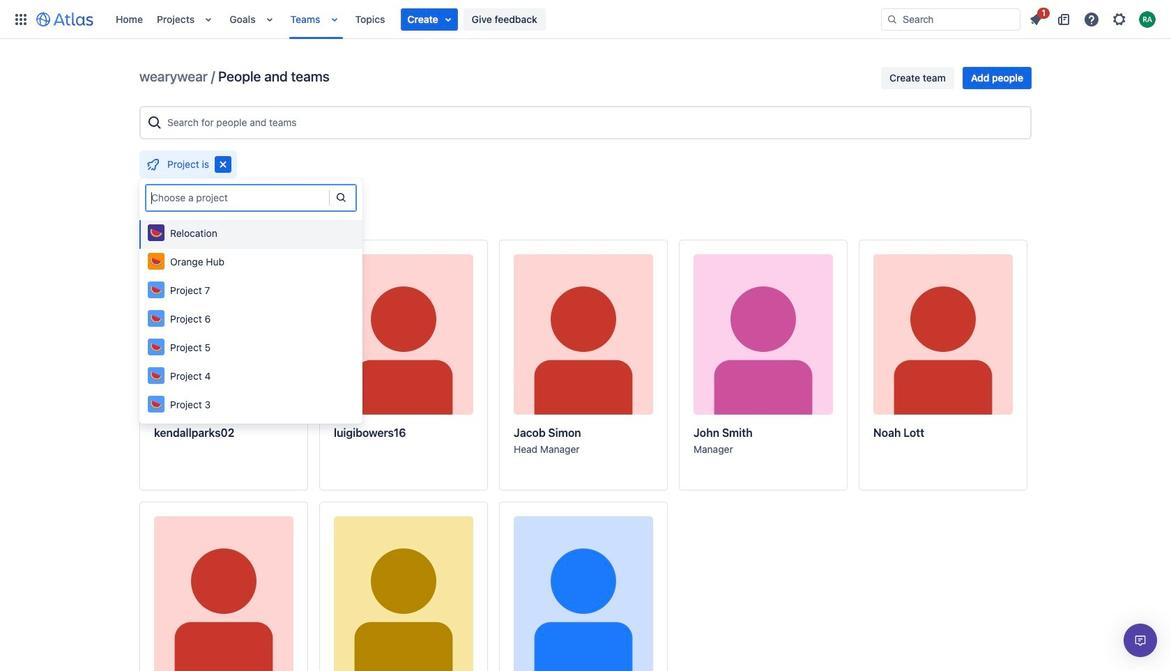 Task type: vqa. For each thing, say whether or not it's contained in the screenshot.
Home Link
no



Task type: describe. For each thing, give the bounding box(es) containing it.
Search field
[[882, 8, 1021, 30]]

remove current filter image
[[215, 156, 232, 173]]

search image
[[887, 14, 898, 25]]

open image
[[333, 189, 349, 205]]

notifications image
[[1028, 11, 1045, 28]]

account image
[[1140, 11, 1157, 28]]

1 horizontal spatial list item
[[1024, 5, 1051, 30]]



Task type: locate. For each thing, give the bounding box(es) containing it.
list item inside top element
[[401, 8, 458, 30]]

1 horizontal spatial list
[[1024, 5, 1164, 30]]

Search for people and teams field
[[163, 110, 1025, 135]]

settings image
[[1112, 11, 1129, 28]]

0 horizontal spatial list item
[[401, 8, 458, 30]]

help image
[[1084, 11, 1101, 28]]

list
[[109, 0, 882, 39], [1024, 5, 1164, 30]]

0 horizontal spatial list
[[109, 0, 882, 39]]

banner
[[0, 0, 1172, 39]]

open intercom messenger image
[[1133, 633, 1150, 649]]

list item
[[1024, 5, 1051, 30], [401, 8, 458, 30]]

None search field
[[882, 8, 1021, 30]]

None text field
[[151, 191, 154, 205]]

top element
[[8, 0, 882, 39]]

switch to... image
[[13, 11, 29, 28]]

search for people and teams image
[[146, 114, 163, 131]]



